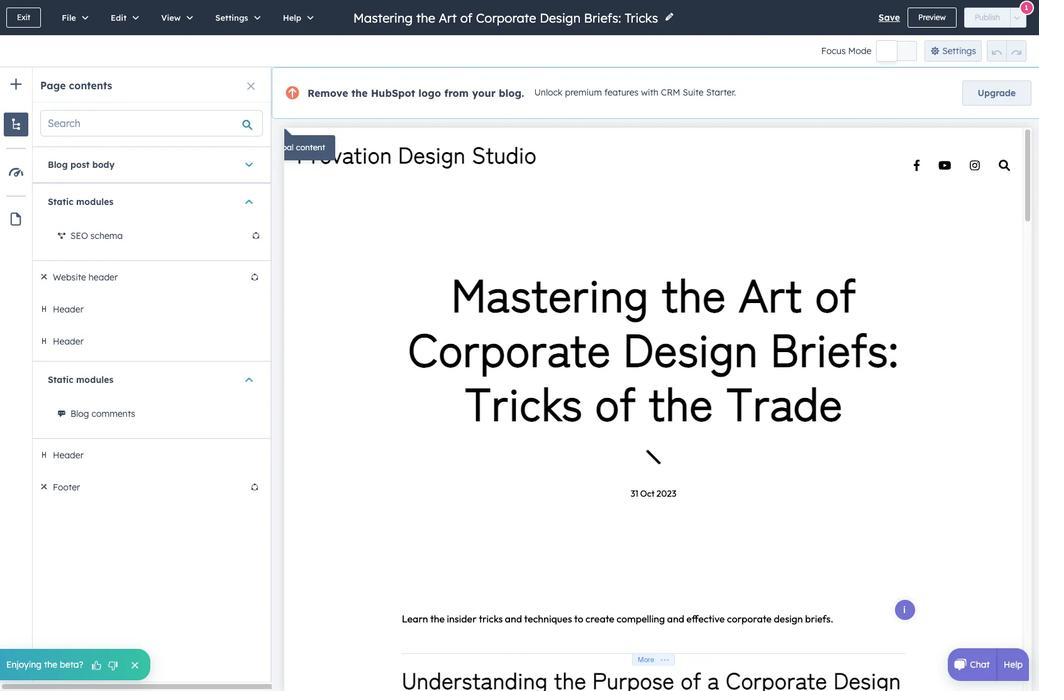 Task type: locate. For each thing, give the bounding box(es) containing it.
the
[[352, 87, 368, 99], [44, 660, 57, 671]]

modules up blog comments at the left bottom of page
[[76, 374, 113, 386]]

upgrade
[[979, 87, 1017, 99]]

remove the hubspot logo from your blog.
[[308, 87, 525, 99]]

website header
[[53, 272, 118, 283]]

1 vertical spatial static
[[48, 374, 74, 386]]

the left beta?
[[44, 660, 57, 671]]

1 horizontal spatial blog
[[70, 408, 89, 420]]

static
[[48, 196, 74, 207], [48, 374, 74, 386]]

footer
[[53, 482, 80, 493]]

header
[[53, 304, 84, 315], [53, 336, 84, 347], [53, 450, 84, 461]]

caret image inside blog post body dropdown button
[[245, 159, 253, 171]]

0 horizontal spatial blog
[[48, 159, 68, 171]]

static modules button up seo schema button
[[48, 184, 256, 220]]

static modules button
[[48, 184, 256, 220], [48, 362, 256, 398]]

header button
[[53, 302, 261, 317], [53, 334, 261, 349], [53, 448, 261, 463]]

1 vertical spatial blog
[[70, 408, 89, 420]]

the right the remove
[[352, 87, 368, 99]]

2 modules from the top
[[76, 374, 113, 386]]

0 horizontal spatial settings button
[[202, 0, 270, 35]]

from
[[445, 87, 469, 99]]

1 vertical spatial modules
[[76, 374, 113, 386]]

preview button
[[908, 8, 957, 28]]

blog comments button
[[70, 407, 262, 422]]

caret image for static modules
[[245, 195, 253, 208]]

static modules for seo
[[48, 196, 113, 207]]

static up seo
[[48, 196, 74, 207]]

blog comments
[[70, 408, 135, 420]]

page
[[40, 79, 66, 92]]

0 horizontal spatial settings
[[215, 13, 248, 23]]

1 horizontal spatial settings
[[943, 45, 977, 57]]

caret image
[[245, 374, 253, 386]]

caret image for blog post body
[[245, 159, 253, 171]]

0 vertical spatial the
[[352, 87, 368, 99]]

1 vertical spatial caret image
[[245, 195, 253, 208]]

1 vertical spatial static modules button
[[48, 362, 256, 398]]

blog
[[48, 159, 68, 171], [70, 408, 89, 420]]

help
[[283, 13, 302, 23], [1004, 660, 1023, 671]]

enjoying
[[6, 660, 42, 671]]

mode
[[849, 45, 872, 57]]

static modules button for seo schema
[[48, 184, 256, 220]]

2 vertical spatial header
[[53, 450, 84, 461]]

body
[[92, 159, 115, 171]]

1 static from the top
[[48, 196, 74, 207]]

0 vertical spatial header
[[53, 304, 84, 315]]

blog inside button
[[70, 408, 89, 420]]

features
[[605, 87, 639, 98]]

0 vertical spatial static
[[48, 196, 74, 207]]

settings
[[215, 13, 248, 23], [943, 45, 977, 57]]

0 vertical spatial static modules button
[[48, 184, 256, 220]]

1 caret image from the top
[[245, 159, 253, 171]]

static modules for blog
[[48, 374, 113, 386]]

0 horizontal spatial help
[[283, 13, 302, 23]]

blog post body
[[48, 159, 115, 171]]

static for seo schema
[[48, 196, 74, 207]]

0 vertical spatial modules
[[76, 196, 113, 207]]

logo
[[419, 87, 441, 99]]

blog inside dropdown button
[[48, 159, 68, 171]]

2 static modules from the top
[[48, 374, 113, 386]]

static modules button up blog comments button
[[48, 362, 256, 398]]

group
[[988, 40, 1027, 62]]

0 vertical spatial blog
[[48, 159, 68, 171]]

blog left post
[[48, 159, 68, 171]]

static modules
[[48, 196, 113, 207], [48, 374, 113, 386]]

edit button
[[98, 0, 148, 35]]

1 static modules button from the top
[[48, 184, 256, 220]]

0 vertical spatial settings button
[[202, 0, 270, 35]]

2 static modules button from the top
[[48, 362, 256, 398]]

0 vertical spatial help
[[283, 13, 302, 23]]

1 vertical spatial static modules
[[48, 374, 113, 386]]

page contents
[[40, 79, 112, 92]]

focus
[[822, 45, 846, 57]]

1 horizontal spatial settings button
[[925, 40, 983, 62]]

1 vertical spatial header button
[[53, 334, 261, 349]]

modules for comments
[[76, 374, 113, 386]]

static modules up blog comments at the left bottom of page
[[48, 374, 113, 386]]

settings right view button
[[215, 13, 248, 23]]

settings down preview button on the right of the page
[[943, 45, 977, 57]]

suite
[[683, 87, 704, 98]]

1 horizontal spatial the
[[352, 87, 368, 99]]

1 vertical spatial settings button
[[925, 40, 983, 62]]

modules up seo schema
[[76, 196, 113, 207]]

1 vertical spatial the
[[44, 660, 57, 671]]

static up blog comments at the left bottom of page
[[48, 374, 74, 386]]

modules
[[76, 196, 113, 207], [76, 374, 113, 386]]

1
[[1025, 3, 1029, 12]]

edit
[[111, 13, 127, 23]]

2 header button from the top
[[53, 334, 261, 349]]

2 static from the top
[[48, 374, 74, 386]]

1 modules from the top
[[76, 196, 113, 207]]

caret image inside 'static modules' dropdown button
[[245, 195, 253, 208]]

0 vertical spatial caret image
[[245, 159, 253, 171]]

blog left comments
[[70, 408, 89, 420]]

1 horizontal spatial help
[[1004, 660, 1023, 671]]

1 static modules from the top
[[48, 196, 113, 207]]

0 horizontal spatial the
[[44, 660, 57, 671]]

settings button
[[202, 0, 270, 35], [925, 40, 983, 62]]

0 vertical spatial settings
[[215, 13, 248, 23]]

2 vertical spatial header button
[[53, 448, 261, 463]]

seo schema
[[70, 230, 123, 242]]

file button
[[49, 0, 98, 35]]

comments
[[92, 408, 135, 420]]

focus mode element
[[877, 41, 917, 61]]

help button
[[270, 0, 323, 35]]

None field
[[352, 9, 660, 26]]

focus mode
[[822, 45, 872, 57]]

blog post body button
[[48, 147, 256, 183]]

caret image
[[245, 159, 253, 171], [245, 195, 253, 208]]

exit
[[17, 13, 30, 22]]

footer button
[[53, 480, 249, 495]]

hubspot
[[371, 87, 416, 99]]

0 vertical spatial header button
[[53, 302, 261, 317]]

the inside enjoying the beta? button
[[44, 660, 57, 671]]

static modules up seo
[[48, 196, 113, 207]]

2 caret image from the top
[[245, 195, 253, 208]]

contents
[[69, 79, 112, 92]]

1 vertical spatial help
[[1004, 660, 1023, 671]]

website
[[53, 272, 86, 283]]

0 vertical spatial static modules
[[48, 196, 113, 207]]

publish group
[[965, 8, 1027, 28]]

upgrade link
[[963, 81, 1032, 106]]

1 vertical spatial header
[[53, 336, 84, 347]]

2 header from the top
[[53, 336, 84, 347]]



Task type: describe. For each thing, give the bounding box(es) containing it.
seo schema button
[[70, 228, 251, 244]]

enjoying the beta?
[[6, 660, 83, 671]]

static modules button for blog comments
[[48, 362, 256, 398]]

starter.
[[707, 87, 737, 98]]

unlock
[[535, 87, 563, 98]]

preview
[[919, 13, 946, 22]]

the for hubspot
[[352, 87, 368, 99]]

seo
[[70, 230, 88, 242]]

blog.
[[499, 87, 525, 99]]

modules for schema
[[76, 196, 113, 207]]

exit link
[[6, 8, 41, 28]]

Search text field
[[41, 111, 237, 136]]

3 header from the top
[[53, 450, 84, 461]]

publish
[[975, 13, 1001, 22]]

crm
[[661, 87, 681, 98]]

save button
[[879, 10, 901, 25]]

unlock premium features with crm suite starter.
[[535, 87, 737, 98]]

1 vertical spatial settings
[[943, 45, 977, 57]]

website header button
[[53, 270, 249, 285]]

view button
[[148, 0, 202, 35]]

1 header button from the top
[[53, 302, 261, 317]]

1 header from the top
[[53, 304, 84, 315]]

static for blog comments
[[48, 374, 74, 386]]

chat
[[971, 660, 991, 671]]

schema
[[91, 230, 123, 242]]

blog for blog post body
[[48, 159, 68, 171]]

remove
[[308, 87, 348, 99]]

beta?
[[60, 660, 83, 671]]

premium
[[565, 87, 602, 98]]

help inside help button
[[283, 13, 302, 23]]

close image
[[247, 82, 255, 90]]

publish button
[[965, 8, 1012, 28]]

save
[[879, 12, 901, 23]]

enjoying the beta? button
[[0, 650, 150, 681]]

header
[[89, 272, 118, 283]]

thumbsdown image
[[107, 661, 119, 673]]

view
[[161, 13, 181, 23]]

post
[[70, 159, 90, 171]]

the for beta?
[[44, 660, 57, 671]]

file
[[62, 13, 76, 23]]

3 header button from the top
[[53, 448, 261, 463]]

blog for blog comments
[[70, 408, 89, 420]]

with
[[642, 87, 659, 98]]

thumbsup image
[[91, 661, 102, 673]]

your
[[472, 87, 496, 99]]



Task type: vqa. For each thing, say whether or not it's contained in the screenshot.
Close image
yes



